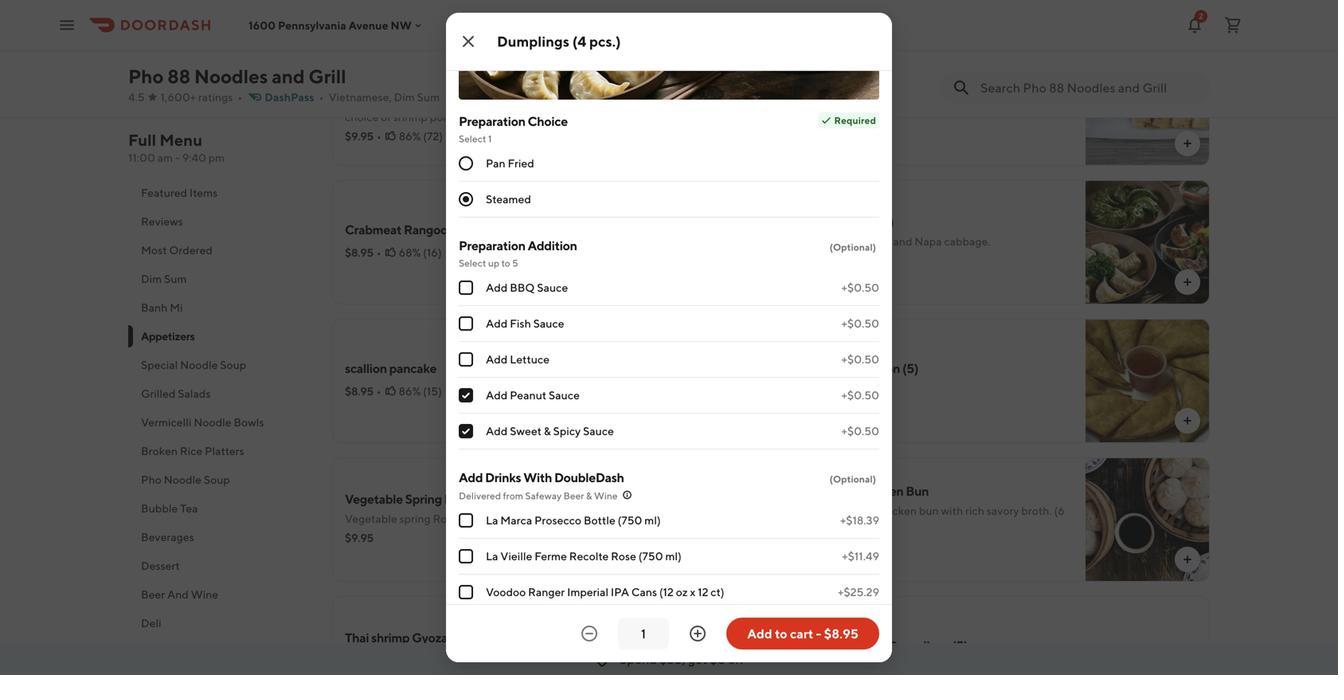 Task type: describe. For each thing, give the bounding box(es) containing it.
0 vertical spatial ml)
[[645, 514, 661, 527]]

taro.
[[984, 96, 1007, 109]]

noodles
[[194, 65, 268, 88]]

broken rice platters
[[141, 444, 244, 457]]

pho for pho 88 noodles and grill
[[128, 65, 164, 88]]

lettuce
[[510, 353, 550, 366]]

2 vertical spatial shrimp
[[441, 651, 476, 664]]

$35,
[[660, 652, 686, 667]]

with for (4
[[445, 94, 467, 108]]

(72)
[[423, 130, 443, 143]]

to inside button
[[775, 626, 788, 641]]

rolls for fried
[[861, 75, 889, 90]]

dumplings for dumplings (4 pcs.)
[[497, 33, 570, 50]]

crabmeat rangoon (5) image
[[1086, 319, 1211, 443]]

bottle
[[584, 514, 616, 527]]

& inside preparation addition group
[[544, 424, 551, 438]]

(25)
[[869, 115, 890, 128]]

0 vertical spatial (750
[[618, 514, 643, 527]]

88
[[167, 65, 191, 88]]

add for add fish sauce
[[486, 317, 508, 330]]

soup
[[851, 504, 875, 517]]

preparation addition select up to 5
[[459, 238, 577, 269]]

fresh garden rolls (4 pcs.) thin rice paper rolls with lettuce, basil, rice noodles and choice of shrimp pork or tofu.
[[345, 74, 621, 124]]

mi
[[170, 301, 183, 314]]

pan
[[394, 651, 413, 664]]

dumplings (4 pcs.) image
[[1086, 180, 1211, 304]]

full
[[128, 131, 156, 149]]

2 vertical spatial chicken
[[878, 504, 917, 517]]

notification bell image
[[1186, 16, 1205, 35]]

most inside button
[[141, 243, 167, 257]]

+$0.50 for add peanut sauce
[[842, 389, 880, 402]]

open menu image
[[57, 16, 77, 35]]

noodle for vermicelli
[[194, 416, 232, 429]]

add item to cart image for crabmeat rangoon (5)
[[1182, 414, 1195, 427]]

pork, inside fried spring rolls (4 pcs.) mix of shrimp, chicken, pork, crab, and taro.
[[908, 96, 934, 109]]

dessert button
[[128, 551, 313, 580]]

voodoo
[[486, 585, 526, 599]]

add item to cart image for fried spring rolls (4 pcs.)
[[1182, 137, 1195, 150]]

addition
[[528, 238, 577, 253]]

featured
[[141, 186, 187, 199]]

fish
[[510, 317, 531, 330]]

paper
[[390, 94, 420, 108]]

pork, inside dumplings (4 pcs.) mix of pork, chicken and napa cabbage.
[[824, 235, 850, 248]]

2 steam from the top
[[791, 504, 823, 517]]

dumpling.
[[478, 651, 529, 664]]

• down grill at the left of the page
[[319, 90, 324, 104]]

shrimp inside fresh garden rolls (4 pcs.) thin rice paper rolls with lettuce, basil, rice noodles and choice of shrimp pork or tofu.
[[393, 110, 428, 124]]

beer and wine
[[141, 588, 219, 601]]

(optional) for preparation addition
[[830, 241, 877, 253]]

0 horizontal spatial (5)
[[903, 361, 919, 376]]

2 vertical spatial dumplings
[[889, 638, 950, 653]]

add to cart - $8.95 button
[[727, 618, 880, 650]]

broken rice platters button
[[128, 437, 313, 465]]

required
[[835, 115, 877, 126]]

pho noodle soup
[[141, 473, 230, 486]]

cans
[[632, 585, 657, 599]]

to inside preparation addition select up to 5
[[502, 257, 511, 269]]

pcs.) inside fresh garden rolls (4 pcs.) thin rice paper rolls with lettuce, basil, rice noodles and choice of shrimp pork or tofu.
[[467, 74, 494, 89]]

(15)
[[423, 385, 442, 398]]

$11.95
[[791, 539, 821, 552]]

doubledash
[[555, 470, 624, 485]]

up
[[488, 257, 500, 269]]

1 vertical spatial vegetable
[[345, 512, 397, 525]]

Pan Fried radio
[[459, 156, 473, 171]]

from
[[503, 490, 524, 501]]

1 vertical spatial ml)
[[666, 549, 682, 563]]

increase quantity by 1 image
[[689, 624, 708, 643]]

• left the 68%
[[377, 246, 381, 259]]

- inside full menu 11:00 am - 9:40 pm
[[175, 151, 180, 164]]

grilled
[[141, 387, 176, 400]]

add lettuce
[[486, 353, 550, 366]]

bubble tea
[[141, 502, 198, 515]]

dim inside button
[[141, 272, 162, 285]]

(fried)
[[474, 491, 512, 506]]

rolls for vegetable
[[444, 491, 472, 506]]

broth.
[[1022, 504, 1052, 517]]

peanut
[[510, 389, 547, 402]]

ipa
[[611, 585, 630, 599]]

0 vertical spatial dim
[[394, 90, 415, 104]]

pho noodle soup button
[[128, 465, 313, 494]]

imperial
[[567, 585, 609, 599]]

• right 'rolls'
[[446, 90, 451, 104]]

chicken inside dumplings (4 pcs.) mix of pork, chicken and napa cabbage.
[[852, 235, 892, 248]]

of inside fresh garden rolls (4 pcs.) thin rice paper rolls with lettuce, basil, rice noodles and choice of shrimp pork or tofu.
[[381, 110, 391, 124]]

add item to cart image for steam juicy chicken bun
[[1182, 553, 1195, 566]]

86% for 86% (72)
[[399, 130, 421, 143]]

thai
[[345, 630, 369, 645]]

(4pcs)
[[450, 630, 486, 645]]

1 vertical spatial shrimp
[[371, 630, 410, 645]]

spring
[[400, 512, 431, 525]]

1600
[[249, 19, 276, 32]]

delivered from safeway beer & wine
[[459, 490, 618, 501]]

banh
[[141, 301, 168, 314]]

steam juicy chicken bun image
[[1086, 457, 1211, 582]]

rolls left (3
[[433, 512, 458, 525]]

1,600+ ratings •
[[161, 90, 242, 104]]

dumplings (4 pcs.) dialog
[[446, 0, 893, 662]]

Steamed radio
[[459, 192, 473, 206]]

add fish sauce
[[486, 317, 565, 330]]

deli button
[[128, 609, 313, 638]]

2 vertical spatial vegetable
[[829, 638, 887, 653]]

most ordered
[[141, 243, 213, 257]]

rolls for fresh
[[424, 74, 451, 89]]

$8.95 • for crabmeat
[[345, 246, 381, 259]]

• down scallion pancake
[[377, 385, 381, 398]]

marca
[[501, 514, 532, 527]]

safeway
[[526, 490, 562, 501]]

1 horizontal spatial most
[[352, 45, 375, 56]]

wine inside button
[[191, 588, 219, 601]]

banh mi button
[[128, 293, 313, 322]]

dashpass
[[265, 90, 314, 104]]

menu
[[160, 131, 203, 149]]

(4 inside fried spring rolls (4 pcs.) mix of shrimp, chicken, pork, crab, and taro.
[[891, 75, 903, 90]]

or
[[455, 110, 466, 124]]

pcs) inside the steam juicy chicken bun steam juicy soup chicken bun with rich savory broth. (6 pcs) $11.95
[[791, 520, 812, 533]]

+$0.50 for add fish sauce
[[842, 317, 880, 330]]

88%
[[845, 115, 867, 128]]

rangoon for crabmeat rangoon
[[404, 222, 455, 237]]

68% (16)
[[399, 246, 442, 259]]

select for preparation addition
[[459, 257, 486, 269]]

add for add sweet & spicy sauce
[[486, 424, 508, 438]]

voodoo ranger imperial ipa cans (12 oz x 12 ct)
[[486, 585, 725, 599]]

delivered
[[459, 490, 501, 501]]

salads
[[178, 387, 211, 400]]

choice
[[528, 114, 568, 129]]

add drinks with doubledash
[[459, 470, 624, 485]]

dessert
[[141, 559, 180, 572]]

(4 inside thai shrimp gyoza (4pcs) delicious pan fried shrimp dumpling. (4 pcs)
[[531, 651, 542, 664]]

items
[[190, 186, 218, 199]]

and up 'dashpass'
[[272, 65, 305, 88]]

noodles
[[560, 94, 600, 108]]

sum inside button
[[164, 272, 187, 285]]

scallion
[[345, 361, 387, 376]]

#1
[[339, 45, 350, 56]]

special noodle soup button
[[128, 351, 313, 379]]

recolte
[[570, 549, 609, 563]]

la for la vieille ferme recolte rose (750 ml)
[[486, 549, 498, 563]]

of inside dumplings (4 pcs.) mix of pork, chicken and napa cabbage.
[[812, 235, 822, 248]]

fresh garden rolls (4 pcs.) image
[[641, 41, 765, 166]]

fried spring rolls (4 pcs.) mix of shrimp, chicken, pork, crab, and taro.
[[791, 75, 1007, 109]]

1 vertical spatial chicken
[[860, 483, 904, 498]]

noodle for pho
[[164, 473, 202, 486]]

wine inside add drinks with doubledash group
[[594, 490, 618, 501]]

and inside dumplings (4 pcs.) mix of pork, chicken and napa cabbage.
[[894, 235, 913, 248]]

featured items button
[[128, 179, 313, 207]]

cart
[[790, 626, 814, 641]]

garden
[[379, 74, 421, 89]]

sauce for add fish sauce
[[534, 317, 565, 330]]

close dumplings (4 pcs.) image
[[459, 32, 478, 51]]

+$0.50 for add sweet & spicy sauce
[[842, 424, 880, 438]]

$5
[[710, 652, 726, 667]]

1 rice from the left
[[370, 94, 388, 108]]



Task type: locate. For each thing, give the bounding box(es) containing it.
0 vertical spatial wine
[[594, 490, 618, 501]]

$9.95 • down choice
[[345, 130, 381, 143]]

dumplings inside dialog
[[497, 33, 570, 50]]

0 horizontal spatial pcs)
[[473, 512, 494, 525]]

0 vertical spatial (5)
[[903, 361, 919, 376]]

1 vertical spatial -
[[816, 626, 822, 641]]

- right am
[[175, 151, 180, 164]]

shrimp up pan on the bottom left
[[371, 630, 410, 645]]

1 horizontal spatial -
[[816, 626, 822, 641]]

2
[[1199, 12, 1204, 21]]

1 vertical spatial $9.95
[[345, 130, 374, 143]]

+$11.49
[[843, 549, 880, 563]]

pcs.) inside dialog
[[590, 33, 621, 50]]

2 vertical spatial steam
[[791, 638, 827, 653]]

rolls up 'rolls'
[[424, 74, 451, 89]]

•
[[238, 90, 242, 104], [319, 90, 324, 104], [446, 90, 451, 104], [822, 115, 827, 128], [377, 130, 381, 143], [377, 246, 381, 259], [377, 385, 381, 398]]

spring inside fried spring rolls (4 pcs.) mix of shrimp, chicken, pork, crab, and taro.
[[822, 75, 859, 90]]

0 vertical spatial $9.95
[[791, 115, 819, 128]]

bubble tea button
[[128, 494, 313, 523]]

1 horizontal spatial spring
[[822, 75, 859, 90]]

most ordered button
[[128, 236, 313, 265]]

& down doubledash
[[586, 490, 592, 501]]

0 vertical spatial rangoon
[[404, 222, 455, 237]]

$9.95 • down shrimp,
[[791, 115, 827, 128]]

and right noodles at left top
[[602, 94, 621, 108]]

to left cart
[[775, 626, 788, 641]]

soup
[[220, 358, 246, 371], [204, 473, 230, 486]]

thin
[[345, 94, 367, 108]]

vermicelli noodle bowls button
[[128, 408, 313, 437]]

rose
[[611, 549, 637, 563]]

steam right off at the right bottom of page
[[791, 638, 827, 653]]

noodle
[[180, 358, 218, 371], [194, 416, 232, 429], [164, 473, 202, 486]]

pan
[[486, 157, 506, 170]]

0 vertical spatial pork,
[[908, 96, 934, 109]]

(750 down delivered from safeway beer & wine icon
[[618, 514, 643, 527]]

pho inside button
[[141, 473, 162, 486]]

beer down doubledash
[[564, 490, 584, 501]]

4.5
[[128, 90, 145, 104]]

tofu.
[[468, 110, 491, 124]]

+$18.39
[[841, 514, 880, 527]]

noodle for special
[[180, 358, 218, 371]]

add sweet & spicy sauce
[[486, 424, 614, 438]]

shrimp,
[[824, 96, 861, 109]]

$9.95 • for 86% (72)
[[345, 130, 381, 143]]

1 vertical spatial crabmeat
[[791, 361, 847, 376]]

ranger
[[528, 585, 565, 599]]

wine left delivered from safeway beer & wine icon
[[594, 490, 618, 501]]

0 horizontal spatial -
[[175, 151, 180, 164]]

appetizers down banh mi
[[141, 330, 195, 343]]

1 preparation from the top
[[459, 114, 526, 129]]

(4 inside dialog
[[573, 33, 587, 50]]

1600 pennsylvania avenue nw button
[[249, 19, 425, 32]]

lettuce,
[[470, 94, 509, 108]]

0 vertical spatial noodle
[[180, 358, 218, 371]]

add item to cart image
[[1182, 137, 1195, 150], [1182, 276, 1195, 288]]

0 horizontal spatial wine
[[191, 588, 219, 601]]

soup down broken rice platters button
[[204, 473, 230, 486]]

$9.95 inside 'vegetable spring rolls (fried) vegetable spring rolls (3 pcs) $9.95'
[[345, 531, 374, 544]]

1 vertical spatial steam
[[791, 504, 823, 517]]

with inside the steam juicy chicken bun steam juicy soup chicken bun with rich savory broth. (6 pcs) $11.95
[[942, 504, 964, 517]]

• down pho 88 noodles and grill
[[238, 90, 242, 104]]

1 horizontal spatial rangoon
[[849, 361, 901, 376]]

pho up 4.5
[[128, 65, 164, 88]]

0 horizontal spatial most
[[141, 243, 167, 257]]

2 select from the top
[[459, 257, 486, 269]]

sauce right bbq
[[537, 281, 568, 294]]

preparation up 1 in the top of the page
[[459, 114, 526, 129]]

most
[[352, 45, 375, 56], [141, 243, 167, 257]]

preparation up up
[[459, 238, 526, 253]]

la for la marca prosecco bottle (750 ml)
[[486, 514, 498, 527]]

juicy
[[829, 483, 858, 498]]

0 vertical spatial beer
[[564, 490, 584, 501]]

1 horizontal spatial sum
[[417, 90, 440, 104]]

to left the 5
[[502, 257, 511, 269]]

(optional) up soup
[[830, 473, 877, 485]]

preparation inside preparation addition select up to 5
[[459, 238, 526, 253]]

1 horizontal spatial to
[[775, 626, 788, 641]]

0 vertical spatial add item to cart image
[[1182, 137, 1195, 150]]

2 la from the top
[[486, 549, 498, 563]]

1 vertical spatial rangoon
[[849, 361, 901, 376]]

banh mi
[[141, 301, 183, 314]]

beverages button
[[128, 523, 313, 551]]

rice
[[180, 444, 203, 457]]

1 horizontal spatial ml)
[[666, 549, 682, 563]]

wine right and
[[191, 588, 219, 601]]

0 horizontal spatial crabmeat
[[345, 222, 402, 237]]

rolls
[[422, 94, 443, 108]]

2 horizontal spatial pcs)
[[791, 520, 812, 533]]

1 horizontal spatial dumplings
[[791, 214, 852, 229]]

1 la from the top
[[486, 514, 498, 527]]

$8.95 • down crabmeat rangoon
[[345, 246, 381, 259]]

0 vertical spatial add item to cart image
[[1182, 414, 1195, 427]]

1 vertical spatial of
[[381, 110, 391, 124]]

add left peanut
[[486, 389, 508, 402]]

1 vertical spatial soup
[[204, 473, 230, 486]]

2 add item to cart image from the top
[[1182, 276, 1195, 288]]

3 +$0.50 from the top
[[842, 353, 880, 366]]

0 vertical spatial vegetable
[[345, 491, 403, 506]]

1 vertical spatial dumplings
[[791, 214, 852, 229]]

0 horizontal spatial with
[[445, 94, 467, 108]]

add for add peanut sauce
[[486, 389, 508, 402]]

crabmeat rangoon image
[[641, 180, 765, 304]]

11:00
[[128, 151, 155, 164]]

0 vertical spatial pho
[[128, 65, 164, 88]]

0 vertical spatial sum
[[417, 90, 440, 104]]

bubble
[[141, 502, 178, 515]]

add peanut sauce
[[486, 389, 580, 402]]

and inside fresh garden rolls (4 pcs.) thin rice paper rolls with lettuce, basil, rice noodles and choice of shrimp pork or tofu.
[[602, 94, 621, 108]]

add left sweet on the left of the page
[[486, 424, 508, 438]]

la
[[486, 514, 498, 527], [486, 549, 498, 563]]

1
[[488, 133, 492, 144]]

add for add lettuce
[[486, 353, 508, 366]]

scallion pancake image
[[641, 319, 765, 443]]

avenue
[[349, 19, 389, 32]]

1 vertical spatial preparation
[[459, 238, 526, 253]]

shrimp down the paper at the left of page
[[393, 110, 428, 124]]

thai shrimp gyoza (4pcs) image
[[641, 596, 765, 675]]

add item to cart image
[[1182, 414, 1195, 427], [1182, 553, 1195, 566]]

0 horizontal spatial $9.95 •
[[345, 130, 381, 143]]

1 (optional) from the top
[[830, 241, 877, 253]]

preparation for preparation choice
[[459, 114, 526, 129]]

0 items, open order cart image
[[1224, 16, 1243, 35]]

oz
[[676, 585, 688, 599]]

steam for steam juicy chicken bun steam juicy soup chicken bun with rich savory broth. (6 pcs) $11.95
[[791, 483, 827, 498]]

pancake
[[389, 361, 437, 376]]

(optional)
[[830, 241, 877, 253], [830, 473, 877, 485]]

1600 pennsylvania avenue nw
[[249, 19, 412, 32]]

0 horizontal spatial dim
[[141, 272, 162, 285]]

1 vertical spatial select
[[459, 257, 486, 269]]

0 vertical spatial of
[[812, 96, 822, 109]]

grilled salads button
[[128, 379, 313, 408]]

add up "delivered"
[[459, 470, 483, 485]]

1 vertical spatial dim
[[141, 272, 162, 285]]

5 +$0.50 from the top
[[842, 424, 880, 438]]

1 vertical spatial &
[[586, 490, 592, 501]]

add inside button
[[748, 626, 773, 641]]

1 mix from the top
[[791, 96, 809, 109]]

with up or
[[445, 94, 467, 108]]

appetizers
[[332, 6, 417, 27], [141, 330, 195, 343]]

pcs.) inside dumplings (4 pcs.) mix of pork, chicken and napa cabbage.
[[868, 214, 894, 229]]

add down up
[[486, 281, 508, 294]]

0 horizontal spatial pork,
[[824, 235, 850, 248]]

preparation inside preparation choice select 1
[[459, 114, 526, 129]]

0 horizontal spatial spring
[[405, 491, 442, 506]]

Current quantity is 1 number field
[[628, 625, 660, 642]]

0 vertical spatial spring
[[822, 75, 859, 90]]

1 vertical spatial to
[[775, 626, 788, 641]]

1 vertical spatial fried
[[508, 157, 535, 170]]

2 86% from the top
[[399, 385, 421, 398]]

pho for pho noodle soup
[[141, 473, 162, 486]]

steam left juicy
[[791, 504, 823, 517]]

#1 most liked
[[339, 45, 402, 56]]

+$25.29
[[838, 585, 880, 599]]

1 86% from the top
[[399, 130, 421, 143]]

fried spring rolls (4 pcs.) image
[[1086, 41, 1211, 166]]

$8.95 inside button
[[825, 626, 859, 641]]

dim sum
[[141, 272, 187, 285]]

and left taro.
[[963, 96, 982, 109]]

$9.95
[[791, 115, 819, 128], [345, 130, 374, 143], [345, 531, 374, 544]]

& left spicy at left
[[544, 424, 551, 438]]

delivered from safeway beer & wine image
[[621, 489, 634, 501]]

1 add item to cart image from the top
[[1182, 137, 1195, 150]]

• down choice
[[377, 130, 381, 143]]

None checkbox
[[459, 316, 473, 331], [459, 352, 473, 367], [459, 424, 473, 438], [459, 513, 473, 528], [459, 585, 473, 599], [459, 316, 473, 331], [459, 352, 473, 367], [459, 424, 473, 438], [459, 513, 473, 528], [459, 585, 473, 599]]

spend $35, get $5 off
[[620, 652, 744, 667]]

0 vertical spatial $8.95 •
[[345, 246, 381, 259]]

appetizers up the #1 most liked
[[332, 6, 417, 27]]

shrimp down (4pcs) at the left bottom of the page
[[441, 651, 476, 664]]

add for add to cart - $8.95
[[748, 626, 773, 641]]

(optional) left napa
[[830, 241, 877, 253]]

crab,
[[936, 96, 961, 109]]

rolls inside fried spring rolls (4 pcs.) mix of shrimp, chicken, pork, crab, and taro.
[[861, 75, 889, 90]]

pan fried
[[486, 157, 535, 170]]

pcs) inside thai shrimp gyoza (4pcs) delicious pan fried shrimp dumpling. (4 pcs)
[[544, 651, 565, 664]]

add for add drinks with doubledash
[[459, 470, 483, 485]]

1 vertical spatial appetizers
[[141, 330, 195, 343]]

sum up "pork"
[[417, 90, 440, 104]]

(optional) inside add drinks with doubledash group
[[830, 473, 877, 485]]

fried inside preparation choice group
[[508, 157, 535, 170]]

(optional) inside preparation addition group
[[830, 241, 877, 253]]

0 vertical spatial most
[[352, 45, 375, 56]]

broken
[[141, 444, 178, 457]]

2 vertical spatial noodle
[[164, 473, 202, 486]]

spring for fried
[[822, 75, 859, 90]]

fried inside fried spring rolls (4 pcs.) mix of shrimp, chicken, pork, crab, and taro.
[[791, 75, 820, 90]]

1 horizontal spatial with
[[942, 504, 964, 517]]

with
[[524, 470, 552, 485]]

rangoon
[[404, 222, 455, 237], [849, 361, 901, 376]]

select inside preparation choice select 1
[[459, 133, 486, 144]]

1 vertical spatial add item to cart image
[[1182, 553, 1195, 566]]

and left napa
[[894, 235, 913, 248]]

chicken
[[852, 235, 892, 248], [860, 483, 904, 498], [878, 504, 917, 517]]

rangoon for crabmeat rangoon (5)
[[849, 361, 901, 376]]

1 horizontal spatial dim
[[394, 90, 415, 104]]

1 horizontal spatial &
[[586, 490, 592, 501]]

spring for vegetable
[[405, 491, 442, 506]]

bowls
[[234, 416, 264, 429]]

soup up grilled salads button
[[220, 358, 246, 371]]

$8.95
[[345, 246, 374, 259], [345, 385, 374, 398], [825, 626, 859, 641]]

platters
[[205, 444, 244, 457]]

spring up spring
[[405, 491, 442, 506]]

$9.95 for 88%
[[791, 115, 819, 128]]

86% left (72)
[[399, 130, 421, 143]]

68%
[[399, 246, 421, 259]]

add drinks with doubledash group
[[459, 469, 880, 610]]

0 vertical spatial mix
[[791, 96, 809, 109]]

rolls up the chicken,
[[861, 75, 889, 90]]

soup for pho noodle soup
[[204, 473, 230, 486]]

1 vertical spatial (optional)
[[830, 473, 877, 485]]

select left up
[[459, 257, 486, 269]]

noodle down grilled salads button
[[194, 416, 232, 429]]

2 +$0.50 from the top
[[842, 317, 880, 330]]

beer inside add drinks with doubledash group
[[564, 490, 584, 501]]

4 +$0.50 from the top
[[842, 389, 880, 402]]

0 vertical spatial select
[[459, 133, 486, 144]]

2 add item to cart image from the top
[[1182, 553, 1195, 566]]

dim sum button
[[128, 265, 313, 293]]

pho down broken
[[141, 473, 162, 486]]

select inside preparation addition select up to 5
[[459, 257, 486, 269]]

mix
[[791, 96, 809, 109], [791, 235, 809, 248]]

86% left (15)
[[399, 385, 421, 398]]

1 vertical spatial noodle
[[194, 416, 232, 429]]

0 vertical spatial shrimp
[[393, 110, 428, 124]]

(4 inside fresh garden rolls (4 pcs.) thin rice paper rolls with lettuce, basil, rice noodles and choice of shrimp pork or tofu.
[[453, 74, 465, 89]]

preparation for preparation addition
[[459, 238, 526, 253]]

most right #1
[[352, 45, 375, 56]]

prosecco
[[535, 514, 582, 527]]

2 vertical spatial $9.95
[[345, 531, 374, 544]]

$8.95 down crabmeat rangoon
[[345, 246, 374, 259]]

1 select from the top
[[459, 133, 486, 144]]

with for bun
[[942, 504, 964, 517]]

$8.95 • down scallion
[[345, 385, 381, 398]]

1 add item to cart image from the top
[[1182, 414, 1195, 427]]

1 $8.95 • from the top
[[345, 246, 381, 259]]

preparation choice group
[[459, 112, 880, 218]]

most down reviews
[[141, 243, 167, 257]]

sauce
[[537, 281, 568, 294], [534, 317, 565, 330], [549, 389, 580, 402], [583, 424, 614, 438]]

+$0.50 for add bbq sauce
[[842, 281, 880, 294]]

la vieille ferme recolte rose (750 ml)
[[486, 549, 682, 563]]

1 horizontal spatial crabmeat
[[791, 361, 847, 376]]

add inside group
[[459, 470, 483, 485]]

ferme
[[535, 549, 567, 563]]

1 vertical spatial $8.95
[[345, 385, 374, 398]]

0 vertical spatial appetizers
[[332, 6, 417, 27]]

- inside button
[[816, 626, 822, 641]]

1 vertical spatial $9.95 •
[[345, 130, 381, 143]]

rice right thin
[[370, 94, 388, 108]]

vegetable left spring
[[345, 512, 397, 525]]

pork
[[430, 110, 453, 124]]

(4 inside dumplings (4 pcs.) mix of pork, chicken and napa cabbage.
[[854, 214, 866, 229]]

dashpass •
[[265, 90, 324, 104]]

1 vertical spatial (5)
[[952, 638, 969, 653]]

(5)
[[903, 361, 919, 376], [952, 638, 969, 653]]

1 horizontal spatial beer
[[564, 490, 584, 501]]

&
[[544, 424, 551, 438], [586, 490, 592, 501]]

2 preparation from the top
[[459, 238, 526, 253]]

noodle up salads
[[180, 358, 218, 371]]

0 vertical spatial preparation
[[459, 114, 526, 129]]

1 vertical spatial (750
[[639, 549, 663, 563]]

1 vertical spatial wine
[[191, 588, 219, 601]]

add item to cart image for dumplings (4 pcs.)
[[1182, 276, 1195, 288]]

0 horizontal spatial ml)
[[645, 514, 661, 527]]

1 horizontal spatial pork,
[[908, 96, 934, 109]]

spring up shrimp,
[[822, 75, 859, 90]]

1 horizontal spatial rice
[[539, 94, 558, 108]]

and inside fried spring rolls (4 pcs.) mix of shrimp, chicken, pork, crab, and taro.
[[963, 96, 982, 109]]

2 rice from the left
[[539, 94, 558, 108]]

rolls up (3
[[444, 491, 472, 506]]

0 horizontal spatial &
[[544, 424, 551, 438]]

dim up banh
[[141, 272, 162, 285]]

rice up choice
[[539, 94, 558, 108]]

rolls inside fresh garden rolls (4 pcs.) thin rice paper rolls with lettuce, basil, rice noodles and choice of shrimp pork or tofu.
[[424, 74, 451, 89]]

2 vertical spatial $8.95
[[825, 626, 859, 641]]

dumplings for dumplings (4 pcs.) mix of pork, chicken and napa cabbage.
[[791, 214, 852, 229]]

$8.95 down scallion
[[345, 385, 374, 398]]

$8.95 • for scallion
[[345, 385, 381, 398]]

reviews button
[[128, 207, 313, 236]]

1 vertical spatial pork,
[[824, 235, 850, 248]]

la down (fried) at the bottom left of the page
[[486, 514, 498, 527]]

$8.95 for crabmeat rangoon
[[345, 246, 374, 259]]

chicken down bun
[[878, 504, 917, 517]]

0 horizontal spatial rangoon
[[404, 222, 455, 237]]

$8.95 for scallion pancake
[[345, 385, 374, 398]]

(optional) for add drinks with doubledash
[[830, 473, 877, 485]]

sum up mi
[[164, 272, 187, 285]]

1 vertical spatial $8.95 •
[[345, 385, 381, 398]]

dumplings
[[497, 33, 570, 50], [791, 214, 852, 229], [889, 638, 950, 653]]

pcs) right dumpling.
[[544, 651, 565, 664]]

noodle up tea
[[164, 473, 202, 486]]

x
[[690, 585, 696, 599]]

spring inside 'vegetable spring rolls (fried) vegetable spring rolls (3 pcs) $9.95'
[[405, 491, 442, 506]]

dim down garden at the top left
[[394, 90, 415, 104]]

preparation addition group
[[459, 237, 880, 449]]

sauce for add bbq sauce
[[537, 281, 568, 294]]

86% for 86% (15)
[[399, 385, 421, 398]]

crabmeat for crabmeat rangoon
[[345, 222, 402, 237]]

vegetable up spring
[[345, 491, 403, 506]]

pcs) up $11.95
[[791, 520, 812, 533]]

ml) right bottle
[[645, 514, 661, 527]]

select left 1 in the top of the page
[[459, 133, 486, 144]]

$9.95 • for 88% (25)
[[791, 115, 827, 128]]

Item Search search field
[[981, 79, 1198, 96]]

0 vertical spatial fried
[[791, 75, 820, 90]]

1 horizontal spatial (5)
[[952, 638, 969, 653]]

full menu 11:00 am - 9:40 pm
[[128, 131, 225, 164]]

0 horizontal spatial fried
[[508, 157, 535, 170]]

2 (optional) from the top
[[830, 473, 877, 485]]

3 steam from the top
[[791, 638, 827, 653]]

0 vertical spatial chicken
[[852, 235, 892, 248]]

decrease quantity by 1 image
[[580, 624, 599, 643]]

beer
[[564, 490, 584, 501], [141, 588, 165, 601]]

sauce for add peanut sauce
[[549, 389, 580, 402]]

2 vertical spatial of
[[812, 235, 822, 248]]

add left "fish"
[[486, 317, 508, 330]]

0 vertical spatial to
[[502, 257, 511, 269]]

pcs) inside 'vegetable spring rolls (fried) vegetable spring rolls (3 pcs) $9.95'
[[473, 512, 494, 525]]

napa
[[915, 235, 942, 248]]

$9.95 for 86%
[[345, 130, 374, 143]]

steam up juicy
[[791, 483, 827, 498]]

2 $8.95 • from the top
[[345, 385, 381, 398]]

1 vertical spatial add item to cart image
[[1182, 276, 1195, 288]]

steam for steam vegetable dumplings (5)
[[791, 638, 827, 653]]

$8.95 right cart
[[825, 626, 859, 641]]

dim
[[394, 90, 415, 104], [141, 272, 162, 285]]

sauce right "fish"
[[534, 317, 565, 330]]

add for add bbq sauce
[[486, 281, 508, 294]]

1 horizontal spatial wine
[[594, 490, 618, 501]]

0 horizontal spatial appetizers
[[141, 330, 195, 343]]

select for preparation choice
[[459, 133, 486, 144]]

special noodle soup
[[141, 358, 246, 371]]

0 vertical spatial &
[[544, 424, 551, 438]]

+$0.50 for add lettuce
[[842, 353, 880, 366]]

with left rich
[[942, 504, 964, 517]]

mix inside dumplings (4 pcs.) mix of pork, chicken and napa cabbage.
[[791, 235, 809, 248]]

1 vertical spatial with
[[942, 504, 964, 517]]

add left cart
[[748, 626, 773, 641]]

• down shrimp,
[[822, 115, 827, 128]]

mix inside fried spring rolls (4 pcs.) mix of shrimp, chicken, pork, crab, and taro.
[[791, 96, 809, 109]]

beer left and
[[141, 588, 165, 601]]

with inside fresh garden rolls (4 pcs.) thin rice paper rolls with lettuce, basil, rice noodles and choice of shrimp pork or tofu.
[[445, 94, 467, 108]]

la left vieille
[[486, 549, 498, 563]]

soup for special noodle soup
[[220, 358, 246, 371]]

vegetable down '+$25.29'
[[829, 638, 887, 653]]

beer inside beer and wine button
[[141, 588, 165, 601]]

- right cart
[[816, 626, 822, 641]]

bbq
[[510, 281, 535, 294]]

chicken left napa
[[852, 235, 892, 248]]

sauce up spicy at left
[[549, 389, 580, 402]]

(750 right rose
[[639, 549, 663, 563]]

2 mix from the top
[[791, 235, 809, 248]]

crabmeat for crabmeat rangoon (5)
[[791, 361, 847, 376]]

pcs.) inside fried spring rolls (4 pcs.) mix of shrimp, chicken, pork, crab, and taro.
[[905, 75, 932, 90]]

fried
[[791, 75, 820, 90], [508, 157, 535, 170]]

dumplings inside dumplings (4 pcs.) mix of pork, chicken and napa cabbage.
[[791, 214, 852, 229]]

sauce right spicy at left
[[583, 424, 614, 438]]

1 vertical spatial spring
[[405, 491, 442, 506]]

0 horizontal spatial sum
[[164, 272, 187, 285]]

(16)
[[423, 246, 442, 259]]

rich
[[966, 504, 985, 517]]

pcs) right (3
[[473, 512, 494, 525]]

of inside fried spring rolls (4 pcs.) mix of shrimp, chicken, pork, crab, and taro.
[[812, 96, 822, 109]]

& inside add drinks with doubledash group
[[586, 490, 592, 501]]

None checkbox
[[459, 281, 473, 295], [459, 388, 473, 402], [459, 549, 473, 563], [459, 281, 473, 295], [459, 388, 473, 402], [459, 549, 473, 563]]

1 +$0.50 from the top
[[842, 281, 880, 294]]

1 horizontal spatial $9.95 •
[[791, 115, 827, 128]]

1 steam from the top
[[791, 483, 827, 498]]

scallion pancake
[[345, 361, 437, 376]]

chicken up soup
[[860, 483, 904, 498]]

ml) up the (12
[[666, 549, 682, 563]]

featured items
[[141, 186, 218, 199]]

1 vertical spatial 86%
[[399, 385, 421, 398]]

bun
[[906, 483, 929, 498]]

sweet
[[510, 424, 542, 438]]

add left lettuce
[[486, 353, 508, 366]]



Task type: vqa. For each thing, say whether or not it's contained in the screenshot.
the Crystals to the top
no



